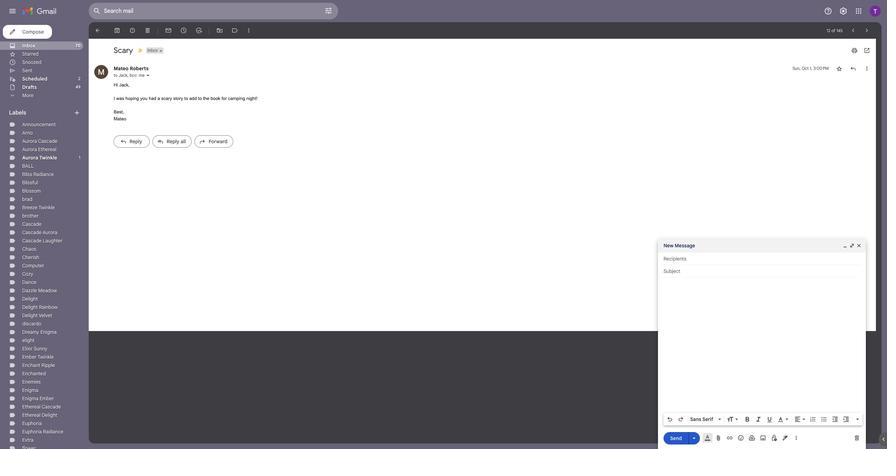 Task type: vqa. For each thing, say whether or not it's contained in the screenshot.
the "night!"
yes



Task type: describe. For each thing, give the bounding box(es) containing it.
indent less ‪(⌘[)‬ image
[[832, 417, 839, 424]]

twinkle for breeze twinkle
[[39, 205, 55, 211]]

enigma ember
[[22, 396, 54, 402]]

send button
[[664, 433, 689, 445]]

message
[[675, 243, 695, 249]]

all
[[181, 139, 186, 145]]

velvet
[[39, 313, 52, 319]]

to jack , bcc: me
[[114, 73, 145, 78]]

ethereal for delight
[[22, 413, 40, 419]]

italic ‪(⌘i)‬ image
[[755, 417, 762, 424]]

reply link
[[114, 136, 150, 148]]

advanced search options image
[[322, 4, 336, 18]]

0 vertical spatial ember
[[22, 355, 37, 361]]

reply for reply
[[130, 139, 142, 145]]

ethereal delight
[[22, 413, 57, 419]]

dazzle
[[22, 288, 37, 294]]

undo ‪(⌘z)‬ image
[[667, 417, 674, 424]]

sans serif
[[690, 417, 713, 423]]

145
[[837, 28, 843, 33]]

hi
[[114, 82, 118, 88]]

hoping
[[125, 96, 139, 101]]

breeze
[[22, 205, 37, 211]]

discardo
[[22, 321, 41, 328]]

reply for reply all
[[167, 139, 179, 145]]

49
[[76, 85, 80, 90]]

rainbow
[[39, 305, 58, 311]]

cherish
[[22, 255, 39, 261]]

elixir
[[22, 346, 33, 353]]

attach files image
[[715, 435, 722, 442]]

settings image
[[840, 7, 848, 15]]

enemies
[[22, 380, 41, 386]]

labels navigation
[[0, 22, 89, 450]]

2
[[78, 76, 80, 81]]

elixir sunny link
[[22, 346, 47, 353]]

Subject field
[[664, 268, 861, 275]]

more options image
[[794, 435, 799, 442]]

ball link
[[22, 163, 34, 170]]

aurora cascade
[[22, 138, 57, 145]]

discardo link
[[22, 321, 41, 328]]

sent
[[22, 68, 32, 74]]

ethereal for cascade
[[22, 405, 40, 411]]

1 horizontal spatial ember
[[40, 396, 54, 402]]

chaos
[[22, 246, 36, 253]]

sun, oct 1, 3:00 pm
[[793, 66, 829, 71]]

enchanted
[[22, 371, 46, 377]]

insert photo image
[[760, 435, 767, 442]]

delight down ethereal cascade
[[42, 413, 57, 419]]

insert files using drive image
[[749, 435, 756, 442]]

aurora ethereal
[[22, 147, 56, 153]]

cascade for cascade laughter
[[22, 238, 41, 244]]

euphoria for euphoria link
[[22, 421, 42, 427]]

cascade for 'cascade' link
[[22, 221, 41, 228]]

close image
[[857, 243, 862, 249]]

cascade laughter link
[[22, 238, 63, 244]]

,
[[127, 73, 129, 78]]

report spam image
[[129, 27, 136, 34]]

more button
[[0, 92, 83, 100]]

had
[[149, 96, 156, 101]]

dreamy
[[22, 330, 39, 336]]

more send options image
[[691, 436, 698, 442]]

dreamy enigma link
[[22, 330, 57, 336]]

snoozed link
[[22, 59, 41, 66]]

cascade up ethereal delight link
[[42, 405, 61, 411]]

recipients
[[664, 256, 687, 262]]

delight rainbow
[[22, 305, 58, 311]]

back to inbox image
[[94, 27, 101, 34]]

cascade aurora link
[[22, 230, 57, 236]]

1 horizontal spatial to
[[184, 96, 188, 101]]

reply all link
[[153, 136, 192, 148]]

bliss radiance
[[22, 172, 54, 178]]

ember twinkle
[[22, 355, 54, 361]]

new message dialog
[[658, 239, 866, 450]]

bulleted list ‪(⌘⇧8)‬ image
[[821, 417, 828, 424]]

gmail image
[[22, 4, 60, 18]]

you
[[140, 96, 148, 101]]

mateo roberts
[[114, 66, 149, 72]]

search mail image
[[91, 5, 103, 17]]

night!
[[246, 96, 257, 101]]

meadow
[[38, 288, 57, 294]]

new
[[664, 243, 674, 249]]

3:00 pm
[[814, 66, 829, 71]]

i was hoping you had a scary story to add to the book for camping night!
[[114, 96, 257, 101]]

indent more ‪(⌘])‬ image
[[843, 417, 850, 424]]

more formatting options image
[[854, 417, 861, 424]]

aurora cascade link
[[22, 138, 57, 145]]

70
[[75, 43, 80, 48]]

extra
[[22, 438, 34, 444]]

bliss radiance link
[[22, 172, 54, 178]]

delight for delight rainbow
[[22, 305, 38, 311]]

for
[[222, 96, 227, 101]]

euphoria radiance link
[[22, 429, 63, 436]]

announcement
[[22, 122, 56, 128]]

breeze twinkle link
[[22, 205, 55, 211]]

dance link
[[22, 280, 36, 286]]

me
[[139, 73, 145, 78]]

blissful
[[22, 180, 38, 186]]

scheduled link
[[22, 76, 47, 82]]

enemies link
[[22, 380, 41, 386]]

inbox for inbox link
[[22, 43, 35, 49]]

not starred image
[[836, 65, 843, 72]]

send
[[670, 436, 682, 442]]

bliss
[[22, 172, 32, 178]]

arno link
[[22, 130, 33, 136]]

roberts
[[130, 66, 149, 72]]

radiance for bliss radiance
[[33, 172, 54, 178]]

dreamy enigma
[[22, 330, 57, 336]]

delight for delight velvet
[[22, 313, 38, 319]]



Task type: locate. For each thing, give the bounding box(es) containing it.
ember
[[22, 355, 37, 361], [40, 396, 54, 402]]

blossom link
[[22, 188, 41, 194]]

aurora ethereal link
[[22, 147, 56, 153]]

cascade
[[38, 138, 57, 145], [22, 221, 41, 228], [22, 230, 41, 236], [22, 238, 41, 244], [42, 405, 61, 411]]

toggle confidential mode image
[[771, 435, 778, 442]]

cascade aurora
[[22, 230, 57, 236]]

arno
[[22, 130, 33, 136]]

0 vertical spatial mateo
[[114, 66, 129, 72]]

aurora for aurora cascade
[[22, 138, 37, 145]]

1 horizontal spatial inbox
[[148, 48, 158, 53]]

inbox inside labels navigation
[[22, 43, 35, 49]]

aurora up aurora twinkle link
[[22, 147, 37, 153]]

numbered list ‪(⌘⇧7)‬ image
[[810, 417, 817, 424]]

insert link ‪(⌘k)‬ image
[[727, 435, 733, 442]]

mateo up 'jack'
[[114, 66, 129, 72]]

2 vertical spatial twinkle
[[38, 355, 54, 361]]

ethereal delight link
[[22, 413, 57, 419]]

enigma for enigma ember
[[22, 396, 38, 402]]

inbox button
[[146, 47, 159, 54]]

to
[[114, 73, 118, 78], [184, 96, 188, 101], [198, 96, 202, 101]]

1 vertical spatial twinkle
[[39, 205, 55, 211]]

inbox down 'delete' image
[[148, 48, 158, 53]]

best, mateo
[[114, 110, 126, 121]]

1 horizontal spatial reply
[[167, 139, 179, 145]]

mateo down the "best,"
[[114, 116, 126, 121]]

show details image
[[146, 73, 150, 78]]

discard draft ‪(⌘⇧d)‬ image
[[854, 435, 861, 442]]

0 vertical spatial euphoria
[[22, 421, 42, 427]]

enigma ember link
[[22, 396, 54, 402]]

1 vertical spatial ethereal
[[22, 405, 40, 411]]

dazzle meadow
[[22, 288, 57, 294]]

scheduled
[[22, 76, 47, 82]]

more
[[22, 93, 33, 99]]

forward
[[209, 139, 228, 145]]

ball
[[22, 163, 34, 170]]

add to tasks image
[[195, 27, 202, 34]]

bold ‪(⌘b)‬ image
[[744, 417, 751, 424]]

Search mail text field
[[104, 8, 305, 15]]

2 mateo from the top
[[114, 116, 126, 121]]

ember up the ethereal cascade link
[[40, 396, 54, 402]]

a
[[158, 96, 160, 101]]

1 mateo from the top
[[114, 66, 129, 72]]

1 vertical spatial enigma
[[22, 388, 38, 394]]

sunny
[[34, 346, 47, 353]]

jack,
[[119, 82, 130, 88]]

sent link
[[22, 68, 32, 74]]

enigma down the enigma link
[[22, 396, 38, 402]]

1 vertical spatial radiance
[[43, 429, 63, 436]]

delight
[[22, 296, 38, 303], [22, 305, 38, 311], [22, 313, 38, 319], [42, 413, 57, 419]]

cascade up chaos in the bottom of the page
[[22, 238, 41, 244]]

formatting options toolbar
[[664, 414, 863, 426]]

aurora down arno
[[22, 138, 37, 145]]

inbox inside button
[[148, 48, 158, 53]]

more image
[[245, 27, 252, 34]]

drafts link
[[22, 84, 37, 90]]

aurora
[[22, 138, 37, 145], [22, 147, 37, 153], [22, 155, 38, 161], [43, 230, 57, 236]]

labels image
[[232, 27, 238, 34]]

blissful link
[[22, 180, 38, 186]]

0 vertical spatial ethereal
[[38, 147, 56, 153]]

cascade laughter
[[22, 238, 63, 244]]

new message
[[664, 243, 695, 249]]

1 reply from the left
[[130, 139, 142, 145]]

blossom
[[22, 188, 41, 194]]

0 vertical spatial twinkle
[[39, 155, 57, 161]]

enigma for the enigma link
[[22, 388, 38, 394]]

delight velvet link
[[22, 313, 52, 319]]

ethereal down aurora cascade link
[[38, 147, 56, 153]]

labels
[[9, 110, 26, 116]]

inbox for inbox button
[[148, 48, 158, 53]]

to left add
[[184, 96, 188, 101]]

0 horizontal spatial inbox
[[22, 43, 35, 49]]

elight link
[[22, 338, 34, 344]]

ethereal down "enigma ember"
[[22, 405, 40, 411]]

redo ‪(⌘y)‬ image
[[678, 417, 685, 424]]

announcement link
[[22, 122, 56, 128]]

0 horizontal spatial to
[[114, 73, 118, 78]]

Not starred checkbox
[[836, 65, 843, 72]]

breeze twinkle
[[22, 205, 55, 211]]

elight
[[22, 338, 34, 344]]

delight down dazzle
[[22, 296, 38, 303]]

brad
[[22, 197, 32, 203]]

1 vertical spatial euphoria
[[22, 429, 42, 436]]

delight up discardo
[[22, 313, 38, 319]]

cozy
[[22, 271, 33, 278]]

Message Body text field
[[664, 281, 861, 412]]

main menu image
[[8, 7, 17, 15]]

extra link
[[22, 438, 34, 444]]

cascade for cascade aurora
[[22, 230, 41, 236]]

compose
[[22, 29, 44, 35]]

mark as unread image
[[165, 27, 172, 34]]

inbox link
[[22, 43, 35, 49]]

enigma down velvet
[[40, 330, 57, 336]]

oct
[[802, 66, 809, 71]]

starred link
[[22, 51, 39, 57]]

2 vertical spatial enigma
[[22, 396, 38, 402]]

None search field
[[89, 3, 338, 19]]

delight rainbow link
[[22, 305, 58, 311]]

sans serif option
[[689, 417, 717, 424]]

0 vertical spatial radiance
[[33, 172, 54, 178]]

book
[[211, 96, 220, 101]]

twinkle up ripple
[[38, 355, 54, 361]]

best,
[[114, 110, 124, 115]]

reply all
[[167, 139, 186, 145]]

sans
[[690, 417, 702, 423]]

twinkle for ember twinkle
[[38, 355, 54, 361]]

snoozed
[[22, 59, 41, 66]]

serif
[[703, 417, 713, 423]]

inbox up starred at left top
[[22, 43, 35, 49]]

cascade down brother link
[[22, 221, 41, 228]]

jack
[[119, 73, 127, 78]]

delight for delight link
[[22, 296, 38, 303]]

minimize image
[[843, 243, 848, 249]]

dazzle meadow link
[[22, 288, 57, 294]]

pop out image
[[850, 243, 855, 249]]

cascade down 'cascade' link
[[22, 230, 41, 236]]

enchanted link
[[22, 371, 46, 377]]

radiance down ethereal delight link
[[43, 429, 63, 436]]

twinkle for aurora twinkle
[[39, 155, 57, 161]]

move to image
[[216, 27, 223, 34]]

scary
[[114, 46, 133, 55]]

1 vertical spatial mateo
[[114, 116, 126, 121]]

aurora up the ball link
[[22, 155, 38, 161]]

reply
[[130, 139, 142, 145], [167, 139, 179, 145]]

aurora up laughter
[[43, 230, 57, 236]]

ember twinkle link
[[22, 355, 54, 361]]

cascade link
[[22, 221, 41, 228]]

twinkle right breeze
[[39, 205, 55, 211]]

1 vertical spatial ember
[[40, 396, 54, 402]]

delight link
[[22, 296, 38, 303]]

euphoria down ethereal delight
[[22, 421, 42, 427]]

story
[[173, 96, 183, 101]]

aurora twinkle
[[22, 155, 57, 161]]

insert emoji ‪(⌘⇧2)‬ image
[[738, 435, 745, 442]]

forward link
[[195, 136, 233, 148]]

ethereal cascade link
[[22, 405, 61, 411]]

0 vertical spatial enigma
[[40, 330, 57, 336]]

elixir sunny
[[22, 346, 47, 353]]

of
[[832, 28, 836, 33]]

radiance for euphoria radiance
[[43, 429, 63, 436]]

2 vertical spatial ethereal
[[22, 413, 40, 419]]

cherish link
[[22, 255, 39, 261]]

delete image
[[144, 27, 151, 34]]

underline ‪(⌘u)‬ image
[[766, 417, 773, 424]]

ethereal up euphoria link
[[22, 413, 40, 419]]

starred
[[22, 51, 39, 57]]

twinkle down aurora ethereal link on the left top of page
[[39, 155, 57, 161]]

enigma down enemies link
[[22, 388, 38, 394]]

euphoria radiance
[[22, 429, 63, 436]]

enchant ripple
[[22, 363, 55, 369]]

compose button
[[3, 25, 52, 39]]

brother link
[[22, 213, 39, 219]]

aurora for aurora ethereal
[[22, 147, 37, 153]]

ember up "enchant"
[[22, 355, 37, 361]]

1 euphoria from the top
[[22, 421, 42, 427]]

cascade up the aurora ethereal
[[38, 138, 57, 145]]

0 horizontal spatial ember
[[22, 355, 37, 361]]

drafts
[[22, 84, 37, 90]]

euphoria down euphoria link
[[22, 429, 42, 436]]

0 horizontal spatial reply
[[130, 139, 142, 145]]

2 reply from the left
[[167, 139, 179, 145]]

archive image
[[114, 27, 121, 34]]

delight down delight link
[[22, 305, 38, 311]]

2 horizontal spatial to
[[198, 96, 202, 101]]

euphoria for euphoria radiance
[[22, 429, 42, 436]]

labels heading
[[9, 110, 73, 116]]

snooze image
[[180, 27, 187, 34]]

to left 'jack'
[[114, 73, 118, 78]]

hi jack,
[[114, 82, 130, 88]]

2 euphoria from the top
[[22, 429, 42, 436]]

sun, oct 1, 3:00 pm cell
[[793, 65, 829, 72]]

radiance up blissful
[[33, 172, 54, 178]]

support image
[[824, 7, 833, 15]]

to left the
[[198, 96, 202, 101]]

insert signature image
[[782, 435, 789, 442]]

enigma link
[[22, 388, 38, 394]]

aurora for aurora twinkle
[[22, 155, 38, 161]]



